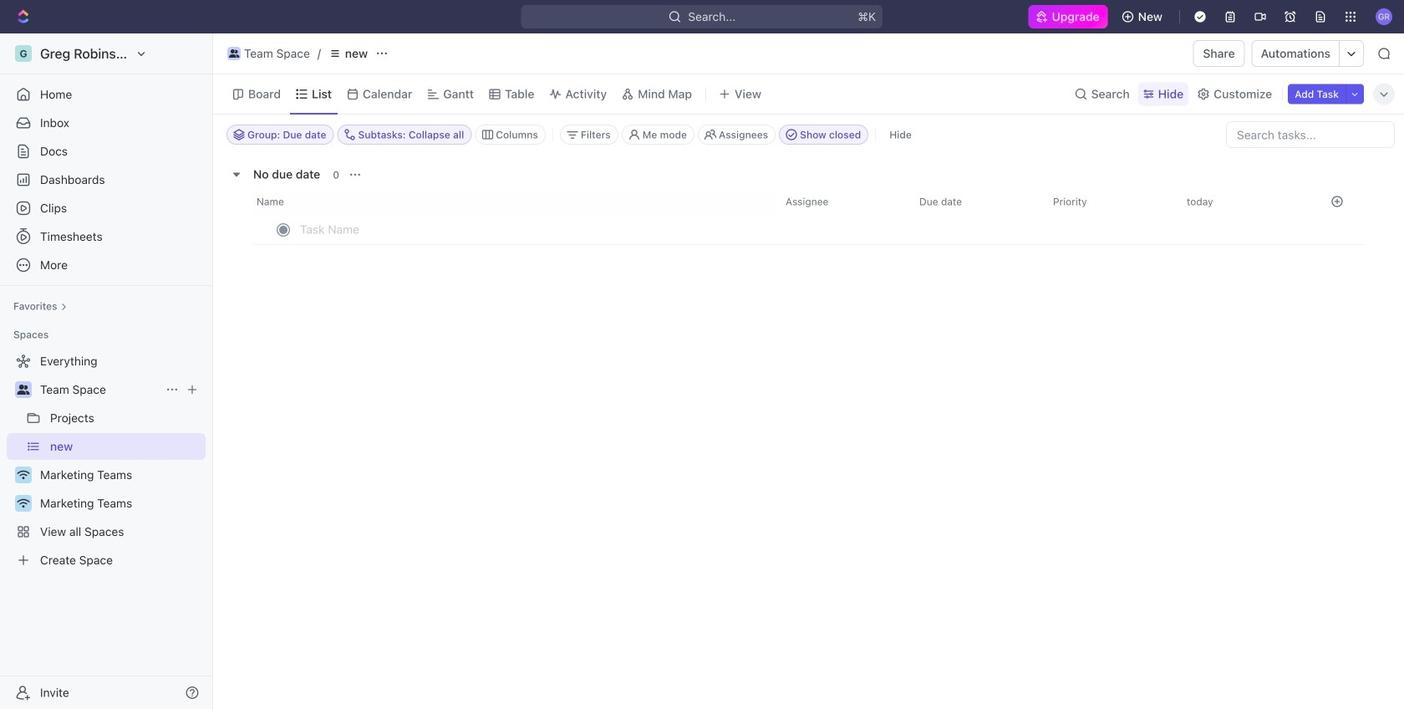 Task type: vqa. For each thing, say whether or not it's contained in the screenshot.
business time image
no



Task type: locate. For each thing, give the bounding box(es) containing it.
1 horizontal spatial user group image
[[229, 49, 239, 58]]

wifi image
[[17, 470, 30, 480], [17, 498, 30, 508]]

tree inside sidebar navigation
[[7, 348, 206, 574]]

greg robinson's workspace, , element
[[15, 45, 32, 62]]

0 horizontal spatial user group image
[[17, 385, 30, 395]]

0 vertical spatial wifi image
[[17, 470, 30, 480]]

user group image
[[229, 49, 239, 58], [17, 385, 30, 395]]

1 vertical spatial wifi image
[[17, 498, 30, 508]]

tree
[[7, 348, 206, 574]]



Task type: describe. For each thing, give the bounding box(es) containing it.
2 wifi image from the top
[[17, 498, 30, 508]]

1 wifi image from the top
[[17, 470, 30, 480]]

Task Name text field
[[300, 216, 789, 242]]

0 vertical spatial user group image
[[229, 49, 239, 58]]

Search tasks... text field
[[1228, 122, 1395, 147]]

1 vertical spatial user group image
[[17, 385, 30, 395]]

sidebar navigation
[[0, 33, 217, 709]]



